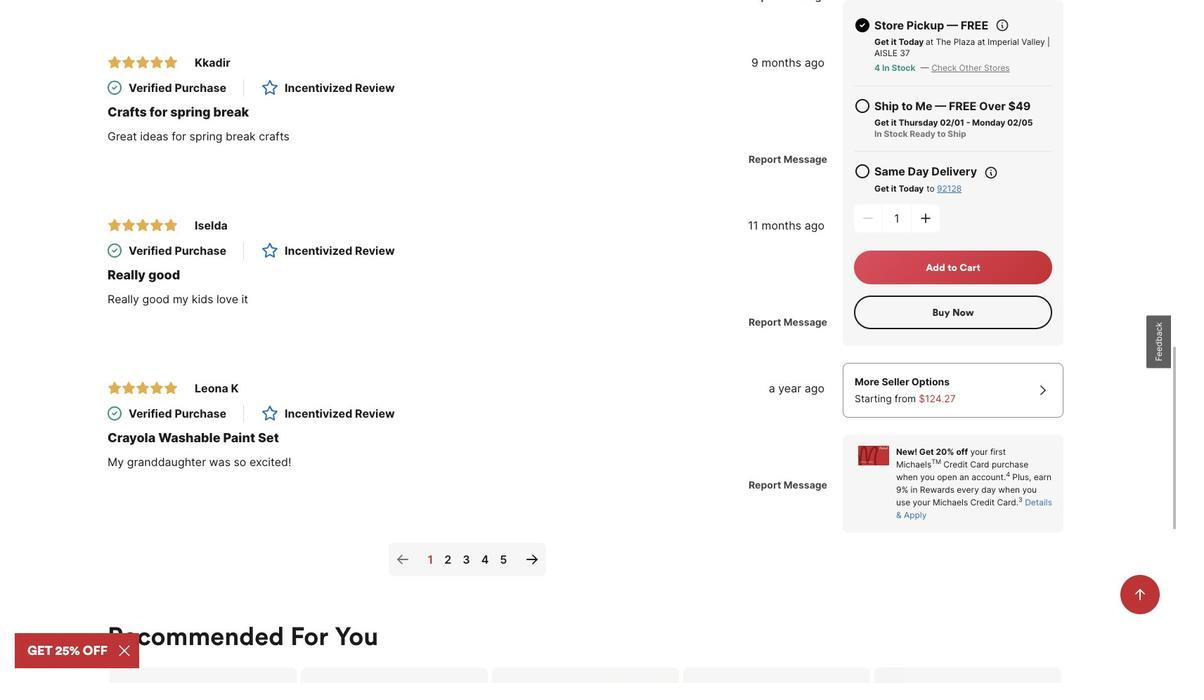 Task type: describe. For each thing, give the bounding box(es) containing it.
card.
[[997, 498, 1019, 508]]

a
[[769, 382, 775, 396]]

verified for crayola
[[129, 407, 172, 421]]

verified for crafts
[[129, 81, 172, 95]]

report message for set
[[749, 479, 827, 491]]

next page image
[[524, 552, 541, 569]]

imperial
[[988, 37, 1019, 47]]

credit inside tm credit card purchase when you open an account.
[[944, 460, 968, 470]]

earn
[[1034, 472, 1052, 483]]

review for break
[[355, 81, 395, 95]]

details
[[1025, 498, 1052, 508]]

1 at from the left
[[926, 37, 934, 47]]

stores
[[984, 63, 1010, 73]]

today for to
[[899, 183, 924, 194]]

9 months ago
[[752, 55, 825, 69]]

4 for 4 plus, earn 9% in rewards every day when you use your michaels credit card.
[[1006, 471, 1010, 479]]

excited!
[[249, 455, 291, 469]]

2 message from the top
[[784, 316, 827, 328]]

purchase
[[992, 460, 1029, 470]]

year
[[778, 382, 802, 396]]

kkadir
[[195, 55, 230, 69]]

leona
[[195, 382, 228, 396]]

your first michaels
[[896, 447, 1006, 470]]

really for really good my kids love it
[[108, 292, 139, 306]]

in inside get it thursday 02/01 - monday 02/05 in stock ready to ship
[[874, 129, 882, 139]]

same day delivery
[[874, 164, 977, 179]]

when inside tm credit card purchase when you open an account.
[[896, 472, 918, 483]]

$
[[919, 393, 925, 405]]

seller
[[882, 376, 909, 388]]

verified purchase for for
[[129, 81, 226, 95]]

first
[[990, 447, 1006, 458]]

3 for 3
[[463, 553, 470, 567]]

open samedaydelivery details modal image
[[984, 166, 998, 180]]

paint
[[223, 431, 255, 446]]

pickup
[[907, 18, 944, 32]]

add to cart button
[[854, 251, 1052, 285]]

a year ago
[[769, 382, 825, 396]]

really good
[[108, 268, 180, 282]]

new!
[[896, 447, 917, 458]]

purchase for for
[[175, 81, 226, 95]]

20%
[[936, 447, 954, 458]]

buy
[[932, 306, 950, 319]]

1
[[428, 553, 433, 567]]

verified for really
[[129, 244, 172, 258]]

add to cart
[[926, 262, 981, 274]]

Number Stepper text field
[[883, 205, 911, 233]]

report for break
[[749, 153, 781, 165]]

4 plus, earn 9% in rewards every day when you use your michaels credit card.
[[896, 471, 1052, 508]]

crafts
[[108, 105, 147, 119]]

incentivized for really good
[[285, 244, 352, 258]]

months for crafts for spring break
[[762, 55, 802, 69]]

delivery
[[932, 164, 977, 179]]

report message button for break
[[743, 152, 827, 166]]

recommended for you
[[108, 621, 378, 653]]

options
[[912, 376, 950, 388]]

1 vertical spatial break
[[226, 129, 256, 143]]

details & apply link
[[896, 498, 1052, 521]]

purchase for washable
[[175, 407, 226, 421]]

it for get it thursday 02/01 - monday 02/05 in stock ready to ship
[[891, 117, 897, 128]]

account.
[[972, 472, 1006, 483]]

review for set
[[355, 407, 395, 421]]

for
[[290, 621, 329, 653]]

set
[[258, 431, 279, 446]]

5 link
[[494, 543, 513, 577]]

report for set
[[749, 479, 781, 491]]

good for really good my kids love it
[[142, 292, 170, 306]]

0 vertical spatial for
[[150, 105, 167, 119]]

good for really good
[[148, 268, 180, 282]]

starting
[[855, 393, 892, 405]]

incentivized for crayola washable paint set
[[285, 407, 352, 421]]

leona k
[[195, 382, 239, 396]]

aisle
[[874, 48, 898, 58]]

my granddaughter was so excited!
[[108, 455, 291, 469]]

card
[[970, 460, 989, 470]]

every
[[957, 485, 979, 496]]

0 vertical spatial spring
[[170, 105, 211, 119]]

get for get it today to 92128
[[874, 183, 889, 194]]

iselda
[[195, 218, 228, 233]]

get it thursday 02/01 - monday 02/05 in stock ready to ship
[[874, 117, 1033, 139]]

more seller options starting from $ 124.27
[[855, 376, 956, 405]]

92128 link
[[937, 183, 962, 194]]

day
[[908, 164, 929, 179]]

3 details & apply
[[896, 497, 1052, 521]]

recommended
[[108, 621, 284, 653]]

button to increment counter for number stepper image
[[919, 212, 933, 226]]

when inside 4 plus, earn 9% in rewards every day when you use your michaels credit card.
[[998, 485, 1020, 496]]

michaels inside 4 plus, earn 9% in rewards every day when you use your michaels credit card.
[[933, 498, 968, 508]]

4 for 4
[[481, 553, 489, 567]]

37
[[900, 48, 910, 58]]

store
[[874, 18, 904, 32]]

124.27
[[925, 393, 956, 405]]

|
[[1047, 37, 1050, 47]]

2
[[444, 553, 451, 567]]

0 vertical spatial break
[[213, 105, 249, 119]]

— for free
[[935, 99, 946, 113]]

purchase for good
[[175, 244, 226, 258]]

more
[[855, 376, 880, 388]]

tm
[[932, 459, 941, 466]]

ship inside get it thursday 02/01 - monday 02/05 in stock ready to ship
[[948, 129, 966, 139]]

to down the same day delivery on the right of page
[[927, 183, 935, 194]]

-
[[966, 117, 970, 128]]

4 link
[[476, 543, 494, 577]]

crafts for spring break
[[108, 105, 249, 119]]

in
[[911, 485, 918, 496]]

buy now button
[[854, 296, 1052, 330]]

verified purchase for good
[[129, 244, 226, 258]]

ago for break
[[805, 55, 825, 69]]

it for get it today at the plaza at imperial valley | aisle 37
[[891, 37, 897, 47]]

kids
[[192, 292, 213, 306]]

0 vertical spatial stock
[[892, 63, 916, 73]]

great
[[108, 129, 137, 143]]

credit inside 4 plus, earn 9% in rewards every day when you use your michaels credit card.
[[970, 498, 995, 508]]

crayola washable paint set
[[108, 431, 279, 446]]

5
[[500, 553, 507, 567]]

you
[[335, 621, 378, 653]]

4 in stock — check other stores
[[874, 63, 1010, 73]]

love
[[217, 292, 238, 306]]

over
[[979, 99, 1006, 113]]

incentivized review for crafts for spring break
[[285, 81, 395, 95]]

incentivized review for crayola washable paint set
[[285, 407, 395, 421]]

check
[[932, 63, 957, 73]]



Task type: locate. For each thing, give the bounding box(es) containing it.
2 purchase from the top
[[175, 244, 226, 258]]

1 vertical spatial verified purchase
[[129, 244, 226, 258]]

2 vertical spatial incentivized
[[285, 407, 352, 421]]

really down really good
[[108, 292, 139, 306]]

k
[[231, 382, 239, 396]]

2 horizontal spatial —
[[947, 18, 958, 32]]

0 horizontal spatial ship
[[874, 99, 899, 113]]

incentivized for crafts for spring break
[[285, 81, 352, 95]]

you
[[920, 472, 935, 483], [1022, 485, 1037, 496]]

3 report message from the top
[[749, 479, 827, 491]]

it down same
[[891, 183, 897, 194]]

1 vertical spatial in
[[874, 129, 882, 139]]

break left crafts
[[226, 129, 256, 143]]

0 vertical spatial 4
[[874, 63, 880, 73]]

credit down off
[[944, 460, 968, 470]]

months right 11
[[762, 218, 802, 233]]

from
[[895, 393, 916, 405]]

0 vertical spatial ship
[[874, 99, 899, 113]]

you up the rewards
[[920, 472, 935, 483]]

message
[[784, 153, 827, 165], [784, 316, 827, 328], [784, 479, 827, 491]]

my
[[173, 292, 189, 306]]

today
[[899, 37, 924, 47], [899, 183, 924, 194]]

2 vertical spatial —
[[935, 99, 946, 113]]

0 vertical spatial your
[[970, 447, 988, 458]]

today inside get it today at the plaza at imperial valley | aisle 37
[[899, 37, 924, 47]]

1 horizontal spatial —
[[935, 99, 946, 113]]

break
[[213, 105, 249, 119], [226, 129, 256, 143]]

for down "crafts for spring break"
[[172, 129, 186, 143]]

verified purchase up "crafts for spring break"
[[129, 81, 226, 95]]

0 horizontal spatial you
[[920, 472, 935, 483]]

your up apply
[[913, 498, 930, 508]]

0 vertical spatial really
[[108, 268, 146, 282]]

2 link
[[439, 543, 457, 577]]

1 horizontal spatial your
[[970, 447, 988, 458]]

to inside get it thursday 02/01 - monday 02/05 in stock ready to ship
[[937, 129, 946, 139]]

1 vertical spatial review
[[355, 244, 395, 258]]

1 vertical spatial for
[[172, 129, 186, 143]]

0 horizontal spatial at
[[926, 37, 934, 47]]

3 purchase from the top
[[175, 407, 226, 421]]

when
[[896, 472, 918, 483], [998, 485, 1020, 496]]

granddaughter
[[127, 455, 206, 469]]

02/05
[[1007, 117, 1033, 128]]

0 vertical spatial report message button
[[743, 152, 827, 166]]

2 incentivized from the top
[[285, 244, 352, 258]]

verified
[[129, 81, 172, 95], [129, 244, 172, 258], [129, 407, 172, 421]]

1 vertical spatial your
[[913, 498, 930, 508]]

plcc card logo image
[[858, 446, 889, 466]]

free up -
[[949, 99, 977, 113]]

verified purchase for washable
[[129, 407, 226, 421]]

2 verified from the top
[[129, 244, 172, 258]]

3 report from the top
[[749, 479, 781, 491]]

2 ago from the top
[[805, 218, 825, 233]]

92128
[[937, 183, 962, 194]]

get up tm
[[919, 447, 934, 458]]

2 vertical spatial report message button
[[743, 479, 827, 493]]

1 horizontal spatial 4
[[874, 63, 880, 73]]

1 vertical spatial message
[[784, 316, 827, 328]]

1 purchase from the top
[[175, 81, 226, 95]]

1 message from the top
[[784, 153, 827, 165]]

1 vertical spatial today
[[899, 183, 924, 194]]

2 vertical spatial report message
[[749, 479, 827, 491]]

ideas
[[140, 129, 168, 143]]

1 report message button from the top
[[743, 152, 827, 166]]

so
[[234, 455, 246, 469]]

1 horizontal spatial for
[[172, 129, 186, 143]]

break up 'great ideas for spring break crafts' on the left top of page
[[213, 105, 249, 119]]

report message for break
[[749, 153, 827, 165]]

an
[[960, 472, 969, 483]]

2 at from the left
[[978, 37, 985, 47]]

2 vertical spatial ago
[[805, 382, 825, 396]]

at left the on the right
[[926, 37, 934, 47]]

3 verified from the top
[[129, 407, 172, 421]]

3 left details
[[1019, 497, 1023, 504]]

0 horizontal spatial for
[[150, 105, 167, 119]]

2 verified purchase from the top
[[129, 244, 226, 258]]

to down '02/01'
[[937, 129, 946, 139]]

it left thursday
[[891, 117, 897, 128]]

me
[[915, 99, 932, 113]]

1 vertical spatial michaels
[[933, 498, 968, 508]]

0 vertical spatial when
[[896, 472, 918, 483]]

get inside get it thursday 02/01 - monday 02/05 in stock ready to ship
[[874, 117, 889, 128]]

verified up crayola
[[129, 407, 172, 421]]

1 months from the top
[[762, 55, 802, 69]]

1 vertical spatial really
[[108, 292, 139, 306]]

really good my kids love it
[[108, 292, 248, 306]]

previous page image
[[394, 552, 411, 569]]

it up the aisle
[[891, 37, 897, 47]]

$49
[[1008, 99, 1031, 113]]

credit down day
[[970, 498, 995, 508]]

1 report from the top
[[749, 153, 781, 165]]

11
[[748, 218, 759, 233]]

crafts
[[259, 129, 290, 143]]

2 vertical spatial 4
[[481, 553, 489, 567]]

ago for set
[[805, 382, 825, 396]]

0 vertical spatial months
[[762, 55, 802, 69]]

3 inside 3 details & apply
[[1019, 497, 1023, 504]]

— right me
[[935, 99, 946, 113]]

tabler image
[[108, 55, 122, 69], [164, 55, 178, 69], [854, 98, 871, 115], [854, 163, 871, 180], [108, 218, 122, 233], [150, 218, 164, 233], [122, 382, 136, 396], [136, 382, 150, 396], [150, 382, 164, 396]]

monday
[[972, 117, 1005, 128]]

1 review from the top
[[355, 81, 395, 95]]

store pickup — free
[[874, 18, 989, 32]]

1 vertical spatial 3
[[463, 553, 470, 567]]

verified up really good
[[129, 244, 172, 258]]

0 vertical spatial free
[[961, 18, 989, 32]]

3 message from the top
[[784, 479, 827, 491]]

get left thursday
[[874, 117, 889, 128]]

3 review from the top
[[355, 407, 395, 421]]

0 vertical spatial report message
[[749, 153, 827, 165]]

1 incentivized review from the top
[[285, 81, 395, 95]]

0 vertical spatial you
[[920, 472, 935, 483]]

1 vertical spatial report
[[749, 316, 781, 328]]

2 vertical spatial message
[[784, 479, 827, 491]]

apply
[[904, 510, 927, 521]]

0 vertical spatial good
[[148, 268, 180, 282]]

valley
[[1022, 37, 1045, 47]]

get down same
[[874, 183, 889, 194]]

0 vertical spatial credit
[[944, 460, 968, 470]]

to right "add"
[[948, 262, 957, 274]]

months right 9
[[762, 55, 802, 69]]

0 vertical spatial review
[[355, 81, 395, 95]]

3 for 3 details & apply
[[1019, 497, 1023, 504]]

0 horizontal spatial credit
[[944, 460, 968, 470]]

1 horizontal spatial 3
[[1019, 497, 1023, 504]]

ago right 11
[[805, 218, 825, 233]]

0 horizontal spatial your
[[913, 498, 930, 508]]

other
[[959, 63, 982, 73]]

1 today from the top
[[899, 37, 924, 47]]

get for get it today at the plaza at imperial valley | aisle 37
[[874, 37, 889, 47]]

tabler image
[[996, 18, 1010, 32], [122, 55, 136, 69], [136, 55, 150, 69], [150, 55, 164, 69], [122, 218, 136, 233], [136, 218, 150, 233], [164, 218, 178, 233], [108, 382, 122, 396], [164, 382, 178, 396]]

1 vertical spatial verified
[[129, 244, 172, 258]]

get
[[874, 37, 889, 47], [874, 117, 889, 128], [874, 183, 889, 194], [919, 447, 934, 458]]

ship up thursday
[[874, 99, 899, 113]]

0 vertical spatial report
[[749, 153, 781, 165]]

3 incentivized from the top
[[285, 407, 352, 421]]

1 horizontal spatial ship
[[948, 129, 966, 139]]

0 vertical spatial verified purchase
[[129, 81, 226, 95]]

2 report message from the top
[[749, 316, 827, 328]]

02/01
[[940, 117, 964, 128]]

1 report message from the top
[[749, 153, 827, 165]]

it for get it today to 92128
[[891, 183, 897, 194]]

2 report from the top
[[749, 316, 781, 328]]

open
[[937, 472, 957, 483]]

for up ideas
[[150, 105, 167, 119]]

0 vertical spatial today
[[899, 37, 924, 47]]

months
[[762, 55, 802, 69], [762, 218, 802, 233]]

purchase up 'crayola washable paint set'
[[175, 407, 226, 421]]

it
[[891, 37, 897, 47], [891, 117, 897, 128], [891, 183, 897, 194], [241, 292, 248, 306]]

your inside your first michaels
[[970, 447, 988, 458]]

free up plaza
[[961, 18, 989, 32]]

get inside get it today at the plaza at imperial valley | aisle 37
[[874, 37, 889, 47]]

— for check
[[921, 63, 929, 73]]

1 vertical spatial good
[[142, 292, 170, 306]]

4 for 4 in stock — check other stores
[[874, 63, 880, 73]]

3 incentivized review from the top
[[285, 407, 395, 421]]

months for really good
[[762, 218, 802, 233]]

1 vertical spatial when
[[998, 485, 1020, 496]]

stock inside get it thursday 02/01 - monday 02/05 in stock ready to ship
[[884, 129, 908, 139]]

3
[[1019, 497, 1023, 504], [463, 553, 470, 567]]

use
[[896, 498, 911, 508]]

2 vertical spatial verified
[[129, 407, 172, 421]]

in down the aisle
[[882, 63, 890, 73]]

1 vertical spatial —
[[921, 63, 929, 73]]

1 vertical spatial incentivized
[[285, 244, 352, 258]]

2 report message button from the top
[[743, 315, 827, 330]]

0 vertical spatial 3
[[1019, 497, 1023, 504]]

add
[[926, 262, 945, 274]]

0 vertical spatial incentivized review
[[285, 81, 395, 95]]

ago
[[805, 55, 825, 69], [805, 218, 825, 233], [805, 382, 825, 396]]

1 vertical spatial ago
[[805, 218, 825, 233]]

incentivized review for really good
[[285, 244, 395, 258]]

1 really from the top
[[108, 268, 146, 282]]

1 horizontal spatial michaels
[[933, 498, 968, 508]]

2 today from the top
[[899, 183, 924, 194]]

you inside 4 plus, earn 9% in rewards every day when you use your michaels credit card.
[[1022, 485, 1037, 496]]

4 inside 4 plus, earn 9% in rewards every day when you use your michaels credit card.
[[1006, 471, 1010, 479]]

when up card.
[[998, 485, 1020, 496]]

it right 'love'
[[241, 292, 248, 306]]

2 review from the top
[[355, 244, 395, 258]]

2 months from the top
[[762, 218, 802, 233]]

2 really from the top
[[108, 292, 139, 306]]

0 vertical spatial purchase
[[175, 81, 226, 95]]

0 vertical spatial verified
[[129, 81, 172, 95]]

9%
[[896, 485, 908, 496]]

michaels inside your first michaels
[[896, 460, 932, 470]]

1 verified from the top
[[129, 81, 172, 95]]

report message
[[749, 153, 827, 165], [749, 316, 827, 328], [749, 479, 827, 491]]

1 vertical spatial incentivized review
[[285, 244, 395, 258]]

to left me
[[902, 99, 913, 113]]

0 vertical spatial ago
[[805, 55, 825, 69]]

2 vertical spatial verified purchase
[[129, 407, 226, 421]]

really
[[108, 268, 146, 282], [108, 292, 139, 306]]

tm credit card purchase when you open an account.
[[896, 459, 1029, 483]]

1 horizontal spatial credit
[[970, 498, 995, 508]]

0 vertical spatial incentivized
[[285, 81, 352, 95]]

really up really good my kids love it
[[108, 268, 146, 282]]

review
[[355, 81, 395, 95], [355, 244, 395, 258], [355, 407, 395, 421]]

ready
[[910, 129, 936, 139]]

ship to me — free over $49
[[874, 99, 1031, 113]]

1 vertical spatial you
[[1022, 485, 1037, 496]]

3 right 2
[[463, 553, 470, 567]]

in up same
[[874, 129, 882, 139]]

1 vertical spatial 4
[[1006, 471, 1010, 479]]

1 link
[[422, 543, 439, 577]]

you down plus,
[[1022, 485, 1037, 496]]

today up 37
[[899, 37, 924, 47]]

1 vertical spatial report message button
[[743, 315, 827, 330]]

good left my
[[142, 292, 170, 306]]

plus,
[[1013, 472, 1032, 483]]

3 ago from the top
[[805, 382, 825, 396]]

off
[[956, 447, 968, 458]]

report message button for set
[[743, 479, 827, 493]]

1 vertical spatial ship
[[948, 129, 966, 139]]

&
[[896, 510, 902, 521]]

— left check
[[921, 63, 929, 73]]

2 vertical spatial report
[[749, 479, 781, 491]]

stock down thursday
[[884, 129, 908, 139]]

1 horizontal spatial you
[[1022, 485, 1037, 496]]

1 vertical spatial months
[[762, 218, 802, 233]]

michaels down new!
[[896, 460, 932, 470]]

4 down the aisle
[[874, 63, 880, 73]]

message for break
[[784, 153, 827, 165]]

michaels down the rewards
[[933, 498, 968, 508]]

ship down '02/01'
[[948, 129, 966, 139]]

1 vertical spatial stock
[[884, 129, 908, 139]]

0 vertical spatial michaels
[[896, 460, 932, 470]]

3 verified purchase from the top
[[129, 407, 226, 421]]

you inside tm credit card purchase when you open an account.
[[920, 472, 935, 483]]

verified purchase up washable
[[129, 407, 226, 421]]

3 link
[[457, 543, 476, 577]]

1 vertical spatial purchase
[[175, 244, 226, 258]]

when up 9%
[[896, 472, 918, 483]]

verified up crafts
[[129, 81, 172, 95]]

at right plaza
[[978, 37, 985, 47]]

get for get it thursday 02/01 - monday 02/05 in stock ready to ship
[[874, 117, 889, 128]]

crayola
[[108, 431, 156, 446]]

0 horizontal spatial 3
[[463, 553, 470, 567]]

—
[[947, 18, 958, 32], [921, 63, 929, 73], [935, 99, 946, 113]]

purchase down kkadir on the top
[[175, 81, 226, 95]]

your inside 4 plus, earn 9% in rewards every day when you use your michaels credit card.
[[913, 498, 930, 508]]

4
[[874, 63, 880, 73], [1006, 471, 1010, 479], [481, 553, 489, 567]]

at
[[926, 37, 934, 47], [978, 37, 985, 47]]

0 horizontal spatial when
[[896, 472, 918, 483]]

1 incentivized from the top
[[285, 81, 352, 95]]

1 horizontal spatial when
[[998, 485, 1020, 496]]

1 vertical spatial free
[[949, 99, 977, 113]]

plaza
[[954, 37, 975, 47]]

in
[[882, 63, 890, 73], [874, 129, 882, 139]]

1 vertical spatial spring
[[189, 129, 223, 143]]

report message button
[[743, 152, 827, 166], [743, 315, 827, 330], [743, 479, 827, 493]]

2 incentivized review from the top
[[285, 244, 395, 258]]

credit
[[944, 460, 968, 470], [970, 498, 995, 508]]

2 vertical spatial incentivized review
[[285, 407, 395, 421]]

today for at
[[899, 37, 924, 47]]

to inside button
[[948, 262, 957, 274]]

1 verified purchase from the top
[[129, 81, 226, 95]]

spring down "crafts for spring break"
[[189, 129, 223, 143]]

2 vertical spatial purchase
[[175, 407, 226, 421]]

spring up 'great ideas for spring break crafts' on the left top of page
[[170, 105, 211, 119]]

stock
[[892, 63, 916, 73], [884, 129, 908, 139]]

today down day
[[899, 183, 924, 194]]

1 ago from the top
[[805, 55, 825, 69]]

0 horizontal spatial —
[[921, 63, 929, 73]]

4 down purchase
[[1006, 471, 1010, 479]]

ago right 9
[[805, 55, 825, 69]]

2 horizontal spatial 4
[[1006, 471, 1010, 479]]

2 vertical spatial review
[[355, 407, 395, 421]]

— up the on the right
[[947, 18, 958, 32]]

the
[[936, 37, 951, 47]]

message for set
[[784, 479, 827, 491]]

1 vertical spatial credit
[[970, 498, 995, 508]]

great ideas for spring break crafts
[[108, 129, 290, 143]]

purchase down iselda at top
[[175, 244, 226, 258]]

0 vertical spatial in
[[882, 63, 890, 73]]

4 inside 4 link
[[481, 553, 489, 567]]

washable
[[158, 431, 220, 446]]

it inside get it today at the plaza at imperial valley | aisle 37
[[891, 37, 897, 47]]

4 left 5 link on the bottom left of the page
[[481, 553, 489, 567]]

your up card
[[970, 447, 988, 458]]

0 vertical spatial message
[[784, 153, 827, 165]]

get up the aisle
[[874, 37, 889, 47]]

0 horizontal spatial 4
[[481, 553, 489, 567]]

really for really good
[[108, 268, 146, 282]]

thursday
[[899, 117, 938, 128]]

1 vertical spatial report message
[[749, 316, 827, 328]]

verified purchase up really good
[[129, 244, 226, 258]]

for
[[150, 105, 167, 119], [172, 129, 186, 143]]

new! get 20% off
[[896, 447, 968, 458]]

0 horizontal spatial michaels
[[896, 460, 932, 470]]

good up really good my kids love it
[[148, 268, 180, 282]]

1 horizontal spatial at
[[978, 37, 985, 47]]

3 report message button from the top
[[743, 479, 827, 493]]

0 vertical spatial —
[[947, 18, 958, 32]]

ago right year
[[805, 382, 825, 396]]

now
[[952, 306, 974, 319]]

stock down 37
[[892, 63, 916, 73]]

it inside get it thursday 02/01 - monday 02/05 in stock ready to ship
[[891, 117, 897, 128]]



Task type: vqa. For each thing, say whether or not it's contained in the screenshot.
02/01
yes



